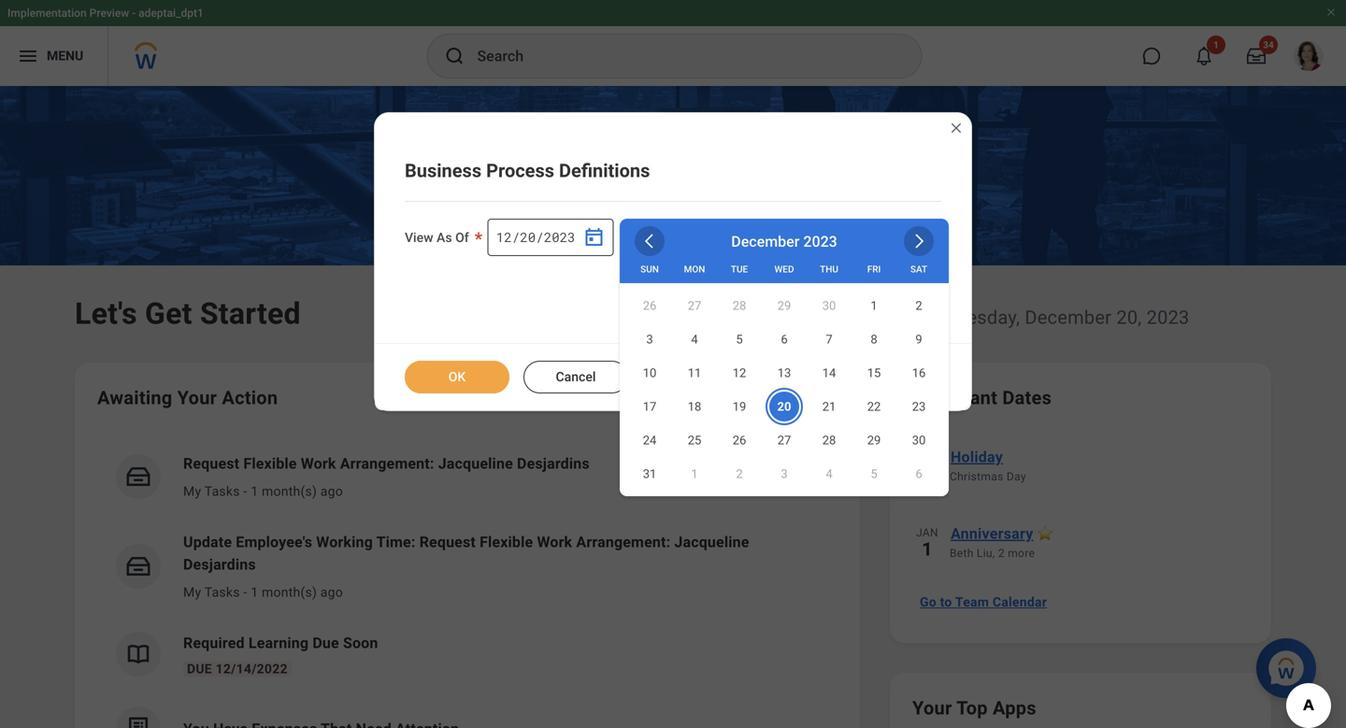 Task type: vqa. For each thing, say whether or not it's contained in the screenshot.


Task type: describe. For each thing, give the bounding box(es) containing it.
implementation
[[7, 7, 87, 20]]

23 button
[[904, 392, 934, 422]]

awaiting your action list
[[97, 438, 838, 728]]

december inside let's get started 'main content'
[[1025, 307, 1112, 329]]

anniversary ⭐ beth liu, 2 more
[[950, 525, 1053, 560]]

18 button
[[680, 392, 710, 422]]

calendar
[[993, 594, 1047, 610]]

24
[[643, 433, 657, 447]]

employee's
[[236, 533, 312, 551]]

9
[[916, 332, 923, 346]]

my for second inbox icon from the bottom of the the awaiting your action list
[[183, 484, 201, 499]]

6 for the rightmost 6 button
[[916, 467, 923, 481]]

4 for the bottom 4 button
[[826, 467, 833, 481]]

dashboard expenses image
[[124, 715, 152, 728]]

request inside update employee's working time: request flexible work arrangement: jacqueline desjardins
[[420, 533, 476, 551]]

process
[[486, 160, 555, 182]]

18
[[688, 400, 702, 414]]

1 horizontal spatial 28 button
[[814, 425, 844, 455]]

update
[[183, 533, 232, 551]]

5 for topmost 5 button
[[736, 332, 743, 346]]

2 ago from the top
[[321, 585, 343, 600]]

thu
[[820, 264, 839, 275]]

jan 1
[[916, 526, 939, 561]]

1 horizontal spatial desjardins
[[517, 455, 590, 473]]

7 button
[[814, 324, 844, 354]]

0 horizontal spatial due
[[187, 662, 212, 677]]

27 for the rightmost 27 button
[[778, 433, 791, 447]]

0 horizontal spatial flexible
[[243, 455, 297, 473]]

working
[[316, 533, 373, 551]]

business
[[405, 160, 482, 182]]

6 for 6 button to the top
[[781, 332, 788, 346]]

implementation preview -   adeptai_dpt1
[[7, 7, 204, 20]]

beth
[[950, 547, 974, 560]]

profile logan mcneil element
[[1283, 36, 1335, 77]]

3 for the right 3 button
[[781, 467, 788, 481]]

close business process definitions image
[[949, 121, 964, 136]]

⭐
[[1038, 525, 1053, 543]]

search image
[[444, 45, 466, 67]]

anniversary
[[951, 525, 1034, 543]]

12 for 12 / 20 / 2023
[[496, 229, 512, 246]]

flexible inside update employee's working time: request flexible work arrangement: jacqueline desjardins
[[480, 533, 533, 551]]

0 vertical spatial 30 button
[[814, 291, 844, 321]]

27 for topmost 27 button
[[688, 299, 702, 313]]

15 button
[[859, 358, 889, 388]]

0 vertical spatial 2 button
[[904, 291, 934, 321]]

0 vertical spatial 26
[[643, 299, 657, 313]]

time:
[[376, 533, 416, 551]]

awaiting
[[97, 387, 172, 409]]

30 for the bottommost 30 button
[[912, 433, 926, 447]]

0 horizontal spatial 1 button
[[680, 459, 710, 489]]

0 vertical spatial 4 button
[[680, 324, 710, 354]]

21
[[823, 400, 836, 414]]

1 horizontal spatial 27 button
[[770, 425, 799, 455]]

calendar image
[[583, 226, 606, 249]]

25 inside 'important dates' element
[[917, 462, 939, 484]]

0 horizontal spatial 29 button
[[770, 291, 799, 321]]

15
[[867, 366, 881, 380]]

holiday
[[951, 448, 1003, 466]]

work inside update employee's working time: request flexible work arrangement: jacqueline desjardins
[[537, 533, 573, 551]]

4 for the topmost 4 button
[[691, 332, 698, 346]]

day
[[1007, 470, 1027, 483]]

view as of group
[[488, 219, 614, 256]]

business process definitions
[[405, 160, 650, 182]]

wednesday,
[[919, 307, 1020, 329]]

0 horizontal spatial 28 button
[[725, 291, 755, 321]]

month(s) for second inbox icon from the bottom of the the awaiting your action list
[[262, 484, 317, 499]]

go to team calendar
[[920, 594, 1047, 610]]

let's get started main content
[[0, 86, 1347, 728]]

1 inbox image from the top
[[124, 463, 152, 491]]

11
[[688, 366, 702, 380]]

12 for 12
[[733, 366, 746, 380]]

31
[[643, 467, 657, 481]]

1 vertical spatial 2
[[736, 467, 743, 481]]

more
[[1008, 547, 1035, 560]]

1 horizontal spatial 29 button
[[859, 425, 889, 455]]

request flexible work arrangement: jacqueline desjardins
[[183, 455, 590, 473]]

10
[[643, 366, 657, 380]]

2023 for 12 / 20 / 2023
[[544, 229, 576, 246]]

12 button
[[725, 358, 755, 388]]

close environment banner image
[[1326, 7, 1337, 18]]

31 button
[[635, 459, 665, 489]]

0 vertical spatial 26 button
[[635, 291, 665, 321]]

1 down 25 button
[[691, 467, 698, 481]]

24 button
[[635, 425, 665, 455]]

cancel button
[[524, 361, 628, 394]]

0 vertical spatial 6 button
[[770, 324, 799, 354]]

important dates
[[913, 387, 1052, 409]]

19 button
[[725, 392, 755, 422]]

17
[[643, 400, 657, 414]]

it's wednesday, december 20, 2023
[[890, 307, 1190, 329]]

5 for 5 button to the bottom
[[871, 467, 878, 481]]

liu,
[[977, 547, 995, 560]]

- inside banner
[[132, 7, 136, 20]]

1 vertical spatial your
[[913, 698, 952, 720]]

8
[[871, 332, 878, 346]]

1 tasks from the top
[[205, 484, 240, 499]]

definitions
[[559, 160, 650, 182]]

2 tasks from the top
[[205, 585, 240, 600]]

apps
[[993, 698, 1037, 720]]

9 button
[[904, 324, 934, 354]]

3 for top 3 button
[[646, 332, 653, 346]]

13 button
[[770, 358, 799, 388]]

0 vertical spatial jacqueline
[[438, 455, 513, 473]]

preview
[[89, 7, 129, 20]]

mon
[[684, 264, 705, 275]]

of
[[455, 230, 469, 245]]

notifications large image
[[1195, 47, 1214, 65]]

important
[[913, 387, 998, 409]]

14 button
[[814, 358, 844, 388]]

dates
[[1003, 387, 1052, 409]]

required
[[183, 634, 245, 652]]

17 button
[[635, 392, 665, 422]]

1 / from the left
[[512, 229, 520, 246]]

22 button
[[859, 392, 889, 422]]

2 / from the left
[[536, 229, 544, 246]]

top
[[957, 698, 988, 720]]

team
[[956, 594, 989, 610]]

awaiting your action
[[97, 387, 278, 409]]

0 vertical spatial 3 button
[[635, 324, 665, 354]]

chevron left image
[[641, 232, 659, 251]]

book open image
[[124, 641, 152, 669]]

let's
[[75, 296, 137, 331]]

12 / 20 / 2023
[[496, 229, 576, 246]]

it's
[[890, 307, 914, 329]]

update employee's working time: request flexible work arrangement: jacqueline desjardins
[[183, 533, 750, 574]]

20 button
[[770, 392, 799, 422]]



Task type: locate. For each thing, give the bounding box(es) containing it.
29 for 29 button to the left
[[778, 299, 791, 313]]

0 horizontal spatial december
[[731, 233, 800, 251]]

30 down 23 button
[[912, 433, 926, 447]]

1 horizontal spatial 4 button
[[814, 459, 844, 489]]

28 for right "28" "button"
[[823, 433, 836, 447]]

0 horizontal spatial 5
[[736, 332, 743, 346]]

4 button
[[680, 324, 710, 354], [814, 459, 844, 489]]

0 vertical spatial 6
[[781, 332, 788, 346]]

1 vertical spatial 30
[[912, 433, 926, 447]]

0 vertical spatial my tasks - 1 month(s) ago
[[183, 484, 343, 499]]

1 vertical spatial 2 button
[[725, 459, 755, 489]]

30 button
[[814, 291, 844, 321], [904, 425, 934, 455]]

4 up 11
[[691, 332, 698, 346]]

1 up 'employee's' at the bottom of the page
[[251, 484, 258, 499]]

2023 inside let's get started 'main content'
[[1147, 307, 1190, 329]]

jacqueline
[[438, 455, 513, 473], [675, 533, 750, 551]]

2023 inside application
[[804, 233, 838, 251]]

26 button
[[635, 291, 665, 321], [725, 425, 755, 455]]

1 vertical spatial 5 button
[[859, 459, 889, 489]]

1 vertical spatial 5
[[871, 467, 878, 481]]

inbox large image
[[1247, 47, 1266, 65]]

1 horizontal spatial work
[[537, 533, 573, 551]]

26
[[643, 299, 657, 313], [733, 433, 746, 447]]

2 inside anniversary ⭐ beth liu, 2 more
[[999, 547, 1005, 560]]

1 horizontal spatial 3 button
[[770, 459, 799, 489]]

month(s) up learning
[[262, 585, 317, 600]]

20 right of on the left top of page
[[520, 229, 536, 246]]

1 horizontal spatial december
[[1025, 307, 1112, 329]]

sun
[[641, 264, 659, 275]]

0 vertical spatial arrangement:
[[340, 455, 434, 473]]

0 horizontal spatial 30 button
[[814, 291, 844, 321]]

0 horizontal spatial 5 button
[[725, 324, 755, 354]]

12
[[496, 229, 512, 246], [733, 366, 746, 380]]

- up 'employee's' at the bottom of the page
[[243, 484, 247, 499]]

1 vertical spatial inbox image
[[124, 553, 152, 581]]

learning
[[249, 634, 309, 652]]

my tasks - 1 month(s) ago up 'employee's' at the bottom of the page
[[183, 484, 343, 499]]

0 vertical spatial 27
[[688, 299, 702, 313]]

my for first inbox icon from the bottom of the the awaiting your action list
[[183, 585, 201, 600]]

arrangement: up the time:
[[340, 455, 434, 473]]

3 down 20 'button'
[[781, 467, 788, 481]]

holiday button
[[950, 445, 1249, 469]]

implementation preview -   adeptai_dpt1 banner
[[0, 0, 1347, 86]]

27 button down mon
[[680, 291, 710, 321]]

1 horizontal spatial 5
[[871, 467, 878, 481]]

0 horizontal spatial 29
[[778, 299, 791, 313]]

1 horizontal spatial 6 button
[[904, 459, 934, 489]]

1 vertical spatial ago
[[321, 585, 343, 600]]

2 inbox image from the top
[[124, 553, 152, 581]]

23
[[912, 400, 926, 414]]

12 inside button
[[733, 366, 746, 380]]

1 horizontal spatial 29
[[867, 433, 881, 447]]

1 vertical spatial 3
[[781, 467, 788, 481]]

1 vertical spatial arrangement:
[[576, 533, 671, 551]]

27 button down 20 'button'
[[770, 425, 799, 455]]

1 vertical spatial 30 button
[[904, 425, 934, 455]]

20,
[[1117, 307, 1142, 329]]

0 vertical spatial due
[[313, 634, 339, 652]]

2 horizontal spatial 2
[[999, 547, 1005, 560]]

december  2023 application
[[620, 219, 949, 497]]

2 month(s) from the top
[[262, 585, 317, 600]]

0 vertical spatial 29
[[778, 299, 791, 313]]

2023 right "20,"
[[1147, 307, 1190, 329]]

4 button down 21 button
[[814, 459, 844, 489]]

desjardins down update
[[183, 556, 256, 574]]

1 down 'employee's' at the bottom of the page
[[251, 585, 258, 600]]

desjardins
[[517, 455, 590, 473], [183, 556, 256, 574]]

-
[[132, 7, 136, 20], [243, 484, 247, 499], [243, 585, 247, 600]]

let's get started
[[75, 296, 301, 331]]

0 vertical spatial 2
[[916, 299, 923, 313]]

19
[[733, 400, 746, 414]]

arrangement:
[[340, 455, 434, 473], [576, 533, 671, 551]]

desjardins down the cancel button
[[517, 455, 590, 473]]

28 button down 'tue' in the top right of the page
[[725, 291, 755, 321]]

4 down 21 button
[[826, 467, 833, 481]]

29 button down the 22 button
[[859, 425, 889, 455]]

13
[[778, 366, 791, 380]]

inbox image
[[124, 463, 152, 491], [124, 553, 152, 581]]

1 my from the top
[[183, 484, 201, 499]]

29 down wed
[[778, 299, 791, 313]]

get
[[145, 296, 192, 331]]

3 button down 20 'button'
[[770, 459, 799, 489]]

desjardins inside update employee's working time: request flexible work arrangement: jacqueline desjardins
[[183, 556, 256, 574]]

sat
[[911, 264, 928, 275]]

month(s) up 'employee's' at the bottom of the page
[[262, 484, 317, 499]]

2 my tasks - 1 month(s) ago from the top
[[183, 585, 343, 600]]

your left top
[[913, 698, 952, 720]]

0 vertical spatial december
[[731, 233, 800, 251]]

0 vertical spatial request
[[183, 455, 240, 473]]

0 horizontal spatial 27 button
[[680, 291, 710, 321]]

my
[[183, 484, 201, 499], [183, 585, 201, 600]]

/ left calendar icon
[[536, 229, 544, 246]]

tasks up update
[[205, 484, 240, 499]]

view
[[405, 230, 433, 245]]

ok button
[[405, 361, 510, 394]]

december inside application
[[731, 233, 800, 251]]

25 down 18 button
[[688, 433, 702, 447]]

21 button
[[814, 392, 844, 422]]

29 button
[[770, 291, 799, 321], [859, 425, 889, 455]]

20
[[520, 229, 536, 246], [778, 400, 792, 414]]

due left 'soon'
[[313, 634, 339, 652]]

go to team calendar button
[[913, 583, 1055, 621]]

0 horizontal spatial 26 button
[[635, 291, 665, 321]]

month(s) for first inbox icon from the bottom of the the awaiting your action list
[[262, 585, 317, 600]]

3 up the 10
[[646, 332, 653, 346]]

wed
[[775, 264, 794, 275]]

1 horizontal spatial 12
[[733, 366, 746, 380]]

0 vertical spatial inbox image
[[124, 463, 152, 491]]

2023
[[544, 229, 576, 246], [804, 233, 838, 251], [1147, 307, 1190, 329]]

cancel
[[556, 369, 596, 385]]

2 button down 19 button on the right of page
[[725, 459, 755, 489]]

1 my tasks - 1 month(s) ago from the top
[[183, 484, 343, 499]]

0 vertical spatial desjardins
[[517, 455, 590, 473]]

26 button down 19 button on the right of page
[[725, 425, 755, 455]]

required learning due soon due 12/14/2022
[[183, 634, 378, 677]]

22
[[867, 400, 881, 414]]

11 button
[[680, 358, 710, 388]]

1 horizontal spatial 5 button
[[859, 459, 889, 489]]

- for first inbox icon from the bottom of the the awaiting your action list
[[243, 585, 247, 600]]

jacqueline inside update employee's working time: request flexible work arrangement: jacqueline desjardins
[[675, 533, 750, 551]]

1 vertical spatial my tasks - 1 month(s) ago
[[183, 585, 343, 600]]

holiday christmas day
[[950, 448, 1027, 483]]

0 horizontal spatial 30
[[823, 299, 836, 313]]

29
[[778, 299, 791, 313], [867, 433, 881, 447]]

my down update
[[183, 585, 201, 600]]

12 inside the "12 / 20 / 2023"
[[496, 229, 512, 246]]

business process definitions dialog
[[374, 112, 972, 411]]

2 horizontal spatial 2023
[[1147, 307, 1190, 329]]

- down 'employee's' at the bottom of the page
[[243, 585, 247, 600]]

1 horizontal spatial /
[[536, 229, 544, 246]]

1 horizontal spatial arrangement:
[[576, 533, 671, 551]]

2 right it's on the top right of the page
[[916, 299, 923, 313]]

tasks up the required
[[205, 585, 240, 600]]

27 down 20 'button'
[[778, 433, 791, 447]]

0 vertical spatial 28 button
[[725, 291, 755, 321]]

6 left christmas
[[916, 467, 923, 481]]

1 vertical spatial 3 button
[[770, 459, 799, 489]]

29 for the rightmost 29 button
[[867, 433, 881, 447]]

1 horizontal spatial 4
[[826, 467, 833, 481]]

6 button up '13'
[[770, 324, 799, 354]]

your left the action
[[177, 387, 217, 409]]

5 button down the 22 button
[[859, 459, 889, 489]]

1 horizontal spatial due
[[313, 634, 339, 652]]

2 my from the top
[[183, 585, 201, 600]]

ago down working
[[321, 585, 343, 600]]

1 horizontal spatial request
[[420, 533, 476, 551]]

5
[[736, 332, 743, 346], [871, 467, 878, 481]]

due
[[313, 634, 339, 652], [187, 662, 212, 677]]

1 vertical spatial desjardins
[[183, 556, 256, 574]]

work
[[301, 455, 336, 473], [537, 533, 573, 551]]

28 for left "28" "button"
[[733, 299, 746, 313]]

request down awaiting your action on the left of page
[[183, 455, 240, 473]]

1 inside jan 1
[[922, 539, 933, 561]]

0 vertical spatial ago
[[321, 484, 343, 499]]

30 button up 7
[[814, 291, 844, 321]]

1 month(s) from the top
[[262, 484, 317, 499]]

2023 up thu
[[804, 233, 838, 251]]

2023 inside the "12 / 20 / 2023"
[[544, 229, 576, 246]]

20 down "13" button
[[778, 400, 792, 414]]

my up update
[[183, 484, 201, 499]]

29 down the 22 button
[[867, 433, 881, 447]]

0 horizontal spatial 4
[[691, 332, 698, 346]]

chevron right image
[[910, 232, 929, 251]]

25
[[688, 433, 702, 447], [917, 462, 939, 484]]

ago up working
[[321, 484, 343, 499]]

1 vertical spatial my
[[183, 585, 201, 600]]

1 vertical spatial 6
[[916, 467, 923, 481]]

12 right of on the left top of page
[[496, 229, 512, 246]]

0 horizontal spatial request
[[183, 455, 240, 473]]

1 vertical spatial 25
[[917, 462, 939, 484]]

important dates element
[[913, 434, 1249, 580]]

1 vertical spatial 1 button
[[680, 459, 710, 489]]

0 vertical spatial 27 button
[[680, 291, 710, 321]]

2
[[916, 299, 923, 313], [736, 467, 743, 481], [999, 547, 1005, 560]]

due down the required
[[187, 662, 212, 677]]

30 button down 23 button
[[904, 425, 934, 455]]

december  2023
[[731, 233, 838, 251]]

0 horizontal spatial 3
[[646, 332, 653, 346]]

1 ago from the top
[[321, 484, 343, 499]]

month(s)
[[262, 484, 317, 499], [262, 585, 317, 600]]

go
[[920, 594, 937, 610]]

5 down the 22 button
[[871, 467, 878, 481]]

27 down mon
[[688, 299, 702, 313]]

1 horizontal spatial 26
[[733, 433, 746, 447]]

0 horizontal spatial jacqueline
[[438, 455, 513, 473]]

6 up '13'
[[781, 332, 788, 346]]

4 button up 11
[[680, 324, 710, 354]]

1 vertical spatial 4
[[826, 467, 833, 481]]

started
[[200, 296, 301, 331]]

1 horizontal spatial 20
[[778, 400, 792, 414]]

1 button left it's on the top right of the page
[[859, 291, 889, 321]]

0 vertical spatial 12
[[496, 229, 512, 246]]

26 down sun
[[643, 299, 657, 313]]

26 down 19 button on the right of page
[[733, 433, 746, 447]]

12 up 19
[[733, 366, 746, 380]]

my tasks - 1 month(s) ago
[[183, 484, 343, 499], [183, 585, 343, 600]]

16 button
[[904, 358, 934, 388]]

your top apps
[[913, 698, 1037, 720]]

1 vertical spatial 26
[[733, 433, 746, 447]]

1 vertical spatial work
[[537, 533, 573, 551]]

1 button down 25 button
[[680, 459, 710, 489]]

- for second inbox icon from the bottom of the the awaiting your action list
[[243, 484, 247, 499]]

0 horizontal spatial 27
[[688, 299, 702, 313]]

as
[[437, 230, 452, 245]]

arrangement: inside update employee's working time: request flexible work arrangement: jacqueline desjardins
[[576, 533, 671, 551]]

1 horizontal spatial 1 button
[[859, 291, 889, 321]]

28 down 21 button
[[823, 433, 836, 447]]

0 vertical spatial your
[[177, 387, 217, 409]]

inbox image up book open icon on the left bottom of page
[[124, 553, 152, 581]]

28 down 'tue' in the top right of the page
[[733, 299, 746, 313]]

december up wed
[[731, 233, 800, 251]]

jan
[[916, 526, 939, 540]]

12/14/2022
[[216, 662, 288, 677]]

0 vertical spatial 4
[[691, 332, 698, 346]]

- right preview
[[132, 7, 136, 20]]

25 inside button
[[688, 433, 702, 447]]

6 button left christmas
[[904, 459, 934, 489]]

0 horizontal spatial 20
[[520, 229, 536, 246]]

2 button
[[904, 291, 934, 321], [725, 459, 755, 489]]

2023 left calendar icon
[[544, 229, 576, 246]]

fri
[[867, 264, 881, 275]]

2 vertical spatial 2
[[999, 547, 1005, 560]]

0 vertical spatial 5 button
[[725, 324, 755, 354]]

0 horizontal spatial arrangement:
[[340, 455, 434, 473]]

1 vertical spatial 28 button
[[814, 425, 844, 455]]

30
[[823, 299, 836, 313], [912, 433, 926, 447]]

adeptai_dpt1
[[138, 7, 204, 20]]

1 horizontal spatial 27
[[778, 433, 791, 447]]

1 vertical spatial 29 button
[[859, 425, 889, 455]]

8 button
[[859, 324, 889, 354]]

25 left christmas
[[917, 462, 939, 484]]

2 right liu,
[[999, 547, 1005, 560]]

2023 for it's wednesday, december 20, 2023
[[1147, 307, 1190, 329]]

1 vertical spatial 20
[[778, 400, 792, 414]]

1 vertical spatial tasks
[[205, 585, 240, 600]]

6
[[781, 332, 788, 346], [916, 467, 923, 481]]

action
[[222, 387, 278, 409]]

december left "20,"
[[1025, 307, 1112, 329]]

3 button up the 10
[[635, 324, 665, 354]]

1 vertical spatial 27
[[778, 433, 791, 447]]

inbox image down awaiting
[[124, 463, 152, 491]]

6 button
[[770, 324, 799, 354], [904, 459, 934, 489]]

0 vertical spatial 5
[[736, 332, 743, 346]]

2 button up '9'
[[904, 291, 934, 321]]

2 down 19 button on the right of page
[[736, 467, 743, 481]]

1 left it's on the top right of the page
[[871, 299, 878, 313]]

to
[[940, 594, 952, 610]]

request
[[183, 455, 240, 473], [420, 533, 476, 551]]

0 horizontal spatial 26
[[643, 299, 657, 313]]

1 horizontal spatial 3
[[781, 467, 788, 481]]

arrangement: down 31 button
[[576, 533, 671, 551]]

0 horizontal spatial 2 button
[[725, 459, 755, 489]]

1 horizontal spatial 26 button
[[725, 425, 755, 455]]

ago
[[321, 484, 343, 499], [321, 585, 343, 600]]

16
[[912, 366, 926, 380]]

christmas
[[950, 470, 1004, 483]]

14
[[823, 366, 836, 380]]

0 horizontal spatial work
[[301, 455, 336, 473]]

26 button down sun
[[635, 291, 665, 321]]

29 button down wed
[[770, 291, 799, 321]]

28 button down 21 button
[[814, 425, 844, 455]]

request right the time:
[[420, 533, 476, 551]]

1 left the beth
[[922, 539, 933, 561]]

7
[[826, 332, 833, 346]]

20 inside the "12 / 20 / 2023"
[[520, 229, 536, 246]]

10 button
[[635, 358, 665, 388]]

ok
[[449, 369, 466, 385]]

my tasks - 1 month(s) ago down 'employee's' at the bottom of the page
[[183, 585, 343, 600]]

25 button
[[680, 425, 710, 455]]

view as of
[[405, 230, 469, 245]]

/ right of on the left top of page
[[512, 229, 520, 246]]

tasks
[[205, 484, 240, 499], [205, 585, 240, 600]]

1 horizontal spatial 28
[[823, 433, 836, 447]]

0 vertical spatial tasks
[[205, 484, 240, 499]]

30 up 7
[[823, 299, 836, 313]]

5 button up the 12 button
[[725, 324, 755, 354]]

0 horizontal spatial 2023
[[544, 229, 576, 246]]

tue
[[731, 264, 748, 275]]

1 vertical spatial 4 button
[[814, 459, 844, 489]]

5 up the 12 button
[[736, 332, 743, 346]]

30 for 30 button to the top
[[823, 299, 836, 313]]

20 inside 20 'button'
[[778, 400, 792, 414]]



